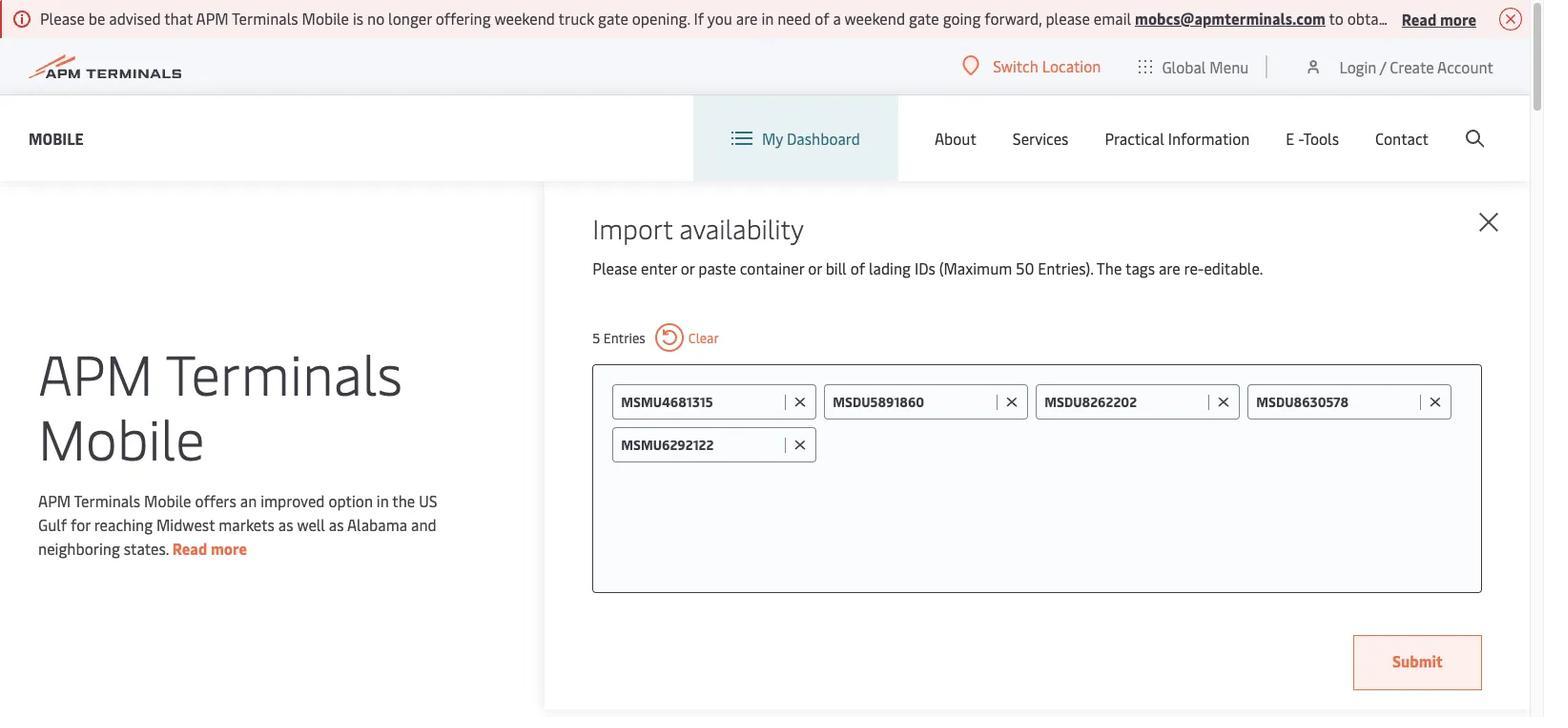 Task type: describe. For each thing, give the bounding box(es) containing it.
neighboring
[[38, 537, 120, 558]]

please enter or paste container or bill of lading ids (maximum 50 entries). the tags are re-editable.
[[593, 258, 1263, 278]]

terminals for apm terminals mobile
[[165, 334, 403, 410]]

0 vertical spatial are
[[736, 8, 758, 29]]

my dashboard
[[762, 128, 860, 149]]

offering
[[435, 8, 491, 29]]

contact
[[1375, 128, 1429, 149]]

0 vertical spatial of
[[815, 8, 829, 29]]

editable.
[[1204, 258, 1263, 278]]

longer
[[388, 8, 432, 29]]

read more for read more link on the left of page
[[172, 537, 247, 558]]

is
[[353, 8, 363, 29]]

apm terminals mobile offers an improved option in the us gulf for reaching midwest markets as well as alabama and neighboring states.
[[38, 490, 437, 558]]

more for read more button on the top right
[[1440, 8, 1476, 29]]

availability
[[679, 210, 804, 246]]

Type or paste your IDs here text field
[[824, 427, 1462, 462]]

login / create account link
[[1304, 38, 1494, 94]]

paste
[[698, 258, 736, 278]]

clear button
[[655, 323, 719, 352]]

5 entries
[[593, 329, 645, 347]]

e -tools
[[1286, 128, 1339, 149]]

clear
[[688, 329, 719, 347]]

to
[[1329, 8, 1344, 29]]

1 horizontal spatial are
[[1159, 258, 1180, 278]]

switch
[[993, 55, 1038, 76]]

entries
[[603, 329, 645, 347]]

fut
[[1524, 8, 1544, 29]]

us
[[419, 490, 437, 511]]

need
[[777, 8, 811, 29]]

read for read more link on the left of page
[[172, 537, 207, 558]]

lading
[[869, 258, 911, 278]]

receive
[[1472, 8, 1520, 29]]

1 gate from the left
[[598, 8, 628, 29]]

alabama
[[347, 514, 407, 535]]

global menu button
[[1120, 38, 1268, 95]]

advised
[[109, 8, 161, 29]]

1 weekend from the left
[[494, 8, 555, 29]]

-
[[1298, 128, 1303, 149]]

global menu
[[1162, 56, 1249, 77]]

and
[[411, 514, 437, 535]]

obtain
[[1347, 8, 1391, 29]]

1 horizontal spatial of
[[850, 258, 865, 278]]

login
[[1339, 56, 1377, 77]]

please
[[1046, 8, 1090, 29]]

offers
[[195, 490, 236, 511]]

2 weekend from the left
[[845, 8, 905, 29]]

gulf
[[38, 514, 67, 535]]

switch location button
[[963, 55, 1101, 76]]

close alert image
[[1499, 8, 1522, 31]]

read more link
[[172, 537, 247, 558]]

markets
[[219, 514, 275, 535]]

2 gate from the left
[[909, 8, 939, 29]]

in inside apm terminals mobile offers an improved option in the us gulf for reaching midwest markets as well as alabama and neighboring states.
[[377, 490, 389, 511]]

50
[[1016, 258, 1034, 278]]

apm for apm terminals mobile offers an improved option in the us gulf for reaching midwest markets as well as alabama and neighboring states.
[[38, 490, 71, 511]]

create
[[1390, 56, 1434, 77]]

terminals for apm terminals mobile offers an improved option in the us gulf for reaching midwest markets as well as alabama and neighboring states.
[[74, 490, 140, 511]]

import availability
[[593, 210, 804, 246]]

re-
[[1184, 258, 1204, 278]]

no
[[367, 8, 385, 29]]

login / create account
[[1339, 56, 1494, 77]]

quote. to
[[1406, 8, 1468, 29]]

practical information
[[1105, 128, 1250, 149]]

import
[[593, 210, 673, 246]]

location
[[1042, 55, 1101, 76]]

opening.
[[632, 8, 690, 29]]

if
[[694, 8, 704, 29]]

the
[[1097, 258, 1122, 278]]

enter
[[641, 258, 677, 278]]

forward,
[[985, 8, 1042, 29]]

information
[[1168, 128, 1250, 149]]

my
[[762, 128, 783, 149]]



Task type: locate. For each thing, give the bounding box(es) containing it.
apm
[[196, 8, 229, 29], [38, 334, 153, 410], [38, 490, 71, 511]]

read inside button
[[1402, 8, 1437, 29]]

you
[[707, 8, 732, 29]]

contact button
[[1375, 95, 1429, 181]]

mobile inside apm terminals mobile offers an improved option in the us gulf for reaching midwest markets as well as alabama and neighboring states.
[[144, 490, 191, 511]]

1 vertical spatial are
[[1159, 258, 1180, 278]]

0 vertical spatial terminals
[[232, 8, 298, 29]]

1 a from the left
[[833, 8, 841, 29]]

0 horizontal spatial of
[[815, 8, 829, 29]]

more up account
[[1440, 8, 1476, 29]]

1 horizontal spatial read more
[[1402, 8, 1476, 29]]

reaching
[[94, 514, 153, 535]]

services button
[[1013, 95, 1069, 181]]

weekend
[[494, 8, 555, 29], [845, 8, 905, 29]]

1 vertical spatial read more
[[172, 537, 247, 558]]

/
[[1380, 56, 1386, 77]]

1 vertical spatial in
[[377, 490, 389, 511]]

gate right truck
[[598, 8, 628, 29]]

0 horizontal spatial in
[[377, 490, 389, 511]]

1 vertical spatial of
[[850, 258, 865, 278]]

weekend right need
[[845, 8, 905, 29]]

read more down midwest
[[172, 537, 247, 558]]

mobcs@apmterminals.com link
[[1135, 8, 1326, 29]]

e
[[1286, 128, 1294, 149]]

going
[[943, 8, 981, 29]]

0 horizontal spatial weekend
[[494, 8, 555, 29]]

1 horizontal spatial read
[[1402, 8, 1437, 29]]

(maximum
[[939, 258, 1012, 278]]

read up login / create account at top right
[[1402, 8, 1437, 29]]

mobcs@apmterminals.com
[[1135, 8, 1326, 29]]

0 horizontal spatial as
[[278, 514, 293, 535]]

read down midwest
[[172, 537, 207, 558]]

are left re-
[[1159, 258, 1180, 278]]

gate
[[598, 8, 628, 29], [909, 8, 939, 29]]

account
[[1437, 56, 1494, 77]]

please
[[40, 8, 85, 29], [593, 258, 637, 278]]

that
[[164, 8, 193, 29]]

an
[[240, 490, 257, 511]]

0 horizontal spatial read more
[[172, 537, 247, 558]]

mobile inside apm terminals mobile
[[38, 399, 205, 474]]

as down improved
[[278, 514, 293, 535]]

menu
[[1210, 56, 1249, 77]]

2 a from the left
[[1395, 8, 1403, 29]]

practical
[[1105, 128, 1164, 149]]

e -tools button
[[1286, 95, 1339, 181]]

1 vertical spatial terminals
[[165, 334, 403, 410]]

the
[[392, 490, 415, 511]]

mobile secondary image
[[77, 485, 411, 717]]

a right need
[[833, 8, 841, 29]]

gate left going
[[909, 8, 939, 29]]

please for please enter or paste container or bill of lading ids (maximum 50 entries). the tags are re-editable.
[[593, 258, 637, 278]]

more down markets
[[211, 537, 247, 558]]

submit
[[1392, 650, 1443, 671]]

in left need
[[761, 8, 774, 29]]

2 vertical spatial apm
[[38, 490, 71, 511]]

terminals inside apm terminals mobile offers an improved option in the us gulf for reaching midwest markets as well as alabama and neighboring states.
[[74, 490, 140, 511]]

please for please be advised that apm terminals mobile is no longer offering weekend truck gate opening. if you are in need of a weekend gate going forward, please email mobcs@apmterminals.com to obtain a quote. to receive fut
[[40, 8, 85, 29]]

more inside read more button
[[1440, 8, 1476, 29]]

for
[[71, 514, 90, 535]]

more
[[1440, 8, 1476, 29], [211, 537, 247, 558]]

1 vertical spatial apm
[[38, 334, 153, 410]]

midwest
[[156, 514, 215, 535]]

0 horizontal spatial are
[[736, 8, 758, 29]]

0 vertical spatial read more
[[1402, 8, 1476, 29]]

Entered ID text field
[[1045, 393, 1204, 411]]

about button
[[935, 95, 976, 181]]

please left be
[[40, 8, 85, 29]]

practical information button
[[1105, 95, 1250, 181]]

0 vertical spatial please
[[40, 8, 85, 29]]

apm inside apm terminals mobile
[[38, 334, 153, 410]]

1 vertical spatial please
[[593, 258, 637, 278]]

states.
[[124, 537, 169, 558]]

0 vertical spatial read
[[1402, 8, 1437, 29]]

0 horizontal spatial gate
[[598, 8, 628, 29]]

terminals
[[232, 8, 298, 29], [165, 334, 403, 410], [74, 490, 140, 511]]

1 horizontal spatial as
[[329, 514, 344, 535]]

tools
[[1303, 128, 1339, 149]]

apm terminals mobile
[[38, 334, 403, 474]]

be
[[88, 8, 105, 29]]

2 or from the left
[[808, 258, 822, 278]]

more for read more link on the left of page
[[211, 537, 247, 558]]

a right obtain
[[1395, 8, 1403, 29]]

tags
[[1125, 258, 1155, 278]]

0 horizontal spatial please
[[40, 8, 85, 29]]

bill
[[826, 258, 847, 278]]

0 horizontal spatial read
[[172, 537, 207, 558]]

read more button
[[1402, 7, 1476, 31]]

5
[[593, 329, 600, 347]]

apm for apm terminals mobile
[[38, 334, 153, 410]]

entries).
[[1038, 258, 1093, 278]]

ids
[[914, 258, 936, 278]]

1 horizontal spatial or
[[808, 258, 822, 278]]

weekend left truck
[[494, 8, 555, 29]]

switch location
[[993, 55, 1101, 76]]

about
[[935, 128, 976, 149]]

read for read more button on the top right
[[1402, 8, 1437, 29]]

please be advised that apm terminals mobile is no longer offering weekend truck gate opening. if you are in need of a weekend gate going forward, please email mobcs@apmterminals.com to obtain a quote. to receive fut
[[40, 8, 1544, 29]]

2 vertical spatial terminals
[[74, 490, 140, 511]]

of
[[815, 8, 829, 29], [850, 258, 865, 278]]

services
[[1013, 128, 1069, 149]]

of right need
[[815, 8, 829, 29]]

2 as from the left
[[329, 514, 344, 535]]

container
[[740, 258, 804, 278]]

read more for read more button on the top right
[[1402, 8, 1476, 29]]

read more up login / create account at top right
[[1402, 8, 1476, 29]]

0 horizontal spatial a
[[833, 8, 841, 29]]

or
[[681, 258, 695, 278], [808, 258, 822, 278]]

global
[[1162, 56, 1206, 77]]

1 horizontal spatial gate
[[909, 8, 939, 29]]

improved
[[261, 490, 325, 511]]

email
[[1094, 8, 1131, 29]]

1 horizontal spatial weekend
[[845, 8, 905, 29]]

0 horizontal spatial more
[[211, 537, 247, 558]]

1 horizontal spatial please
[[593, 258, 637, 278]]

well
[[297, 514, 325, 535]]

dashboard
[[787, 128, 860, 149]]

Entered ID text field
[[621, 393, 780, 411], [833, 393, 992, 411], [1256, 393, 1416, 411], [621, 436, 780, 454]]

apm inside apm terminals mobile offers an improved option in the us gulf for reaching midwest markets as well as alabama and neighboring states.
[[38, 490, 71, 511]]

of right bill
[[850, 258, 865, 278]]

as
[[278, 514, 293, 535], [329, 514, 344, 535]]

my dashboard button
[[731, 95, 860, 181]]

a
[[833, 8, 841, 29], [1395, 8, 1403, 29]]

terminals inside apm terminals mobile
[[165, 334, 403, 410]]

1 vertical spatial read
[[172, 537, 207, 558]]

1 or from the left
[[681, 258, 695, 278]]

mobile link
[[29, 126, 84, 150]]

truck
[[558, 8, 594, 29]]

0 horizontal spatial or
[[681, 258, 695, 278]]

option
[[328, 490, 373, 511]]

are right you
[[736, 8, 758, 29]]

1 vertical spatial more
[[211, 537, 247, 558]]

0 vertical spatial more
[[1440, 8, 1476, 29]]

or right enter
[[681, 258, 695, 278]]

1 as from the left
[[278, 514, 293, 535]]

as right well
[[329, 514, 344, 535]]

1 horizontal spatial more
[[1440, 8, 1476, 29]]

0 vertical spatial in
[[761, 8, 774, 29]]

or left bill
[[808, 258, 822, 278]]

in left the the
[[377, 490, 389, 511]]

submit button
[[1353, 635, 1482, 690]]

please down 'import'
[[593, 258, 637, 278]]

0 vertical spatial apm
[[196, 8, 229, 29]]

1 horizontal spatial in
[[761, 8, 774, 29]]

1 horizontal spatial a
[[1395, 8, 1403, 29]]

read
[[1402, 8, 1437, 29], [172, 537, 207, 558]]



Task type: vqa. For each thing, say whether or not it's contained in the screenshot.
type or paste your ids here text field
yes



